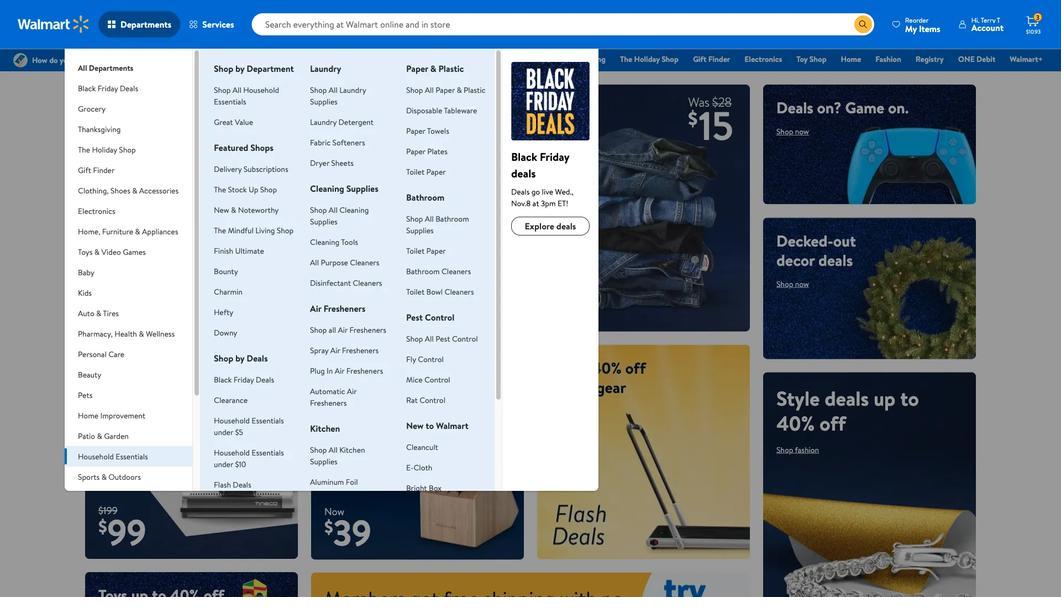 Task type: vqa. For each thing, say whether or not it's contained in the screenshot.


Task type: locate. For each thing, give the bounding box(es) containing it.
grocery inside dropdown button
[[78, 103, 106, 114]]

walmart image
[[18, 15, 90, 33]]

garden
[[104, 430, 129, 441]]

gift inside dropdown button
[[78, 164, 91, 175]]

control for pest control
[[425, 311, 455, 323]]

essentials up the household essentials under $10 link
[[252, 415, 284, 426]]

shop all laundry supplies link
[[310, 84, 366, 107]]

0 vertical spatial under
[[214, 426, 233, 437]]

1 vertical spatial departments
[[89, 62, 133, 73]]

departments inside popup button
[[121, 18, 171, 30]]

toilet paper link up the bathroom cleaners link
[[406, 245, 446, 256]]

now down plug in air fresheners
[[343, 386, 357, 397]]

39
[[333, 508, 371, 557]]

black friday deals link for grocery & essentials
[[398, 53, 469, 65]]

new up the cleancult
[[406, 420, 424, 432]]

0 horizontal spatial 40%
[[592, 357, 622, 378]]

0 horizontal spatial new
[[214, 204, 229, 215]]

toys & video games
[[78, 246, 146, 257]]

fresheners down automatic
[[310, 397, 347, 408]]

the for the holiday shop link
[[620, 54, 632, 64]]

0 vertical spatial 40%
[[592, 357, 622, 378]]

1 vertical spatial the holiday shop
[[78, 144, 136, 155]]

e-
[[406, 462, 414, 473]]

1 horizontal spatial gift finder
[[693, 54, 730, 64]]

gift finder inside dropdown button
[[78, 164, 115, 175]]

cleaning down dryer sheets
[[310, 182, 344, 195]]

air right in
[[335, 365, 345, 376]]

cleaning up purpose
[[310, 236, 340, 247]]

gear
[[596, 376, 626, 398]]

toy shop link
[[792, 53, 832, 65]]

1 by from the top
[[235, 62, 245, 75]]

2 toilet paper link from the top
[[406, 245, 446, 256]]

wed.,
[[555, 186, 574, 197]]

1 horizontal spatial electronics
[[745, 54, 782, 64]]

household up sports
[[78, 451, 114, 462]]

home for home deals up to 30% off
[[98, 251, 151, 279]]

deals inside explore deals link
[[557, 220, 576, 232]]

gift right the holiday shop link
[[693, 54, 707, 64]]

thanksgiving down high
[[78, 124, 121, 134]]

paper down disposable
[[406, 125, 426, 136]]

deals for home deals are served
[[369, 357, 403, 378]]

all for pest control
[[425, 333, 434, 344]]

toilet
[[406, 166, 425, 177], [406, 245, 425, 256], [406, 286, 425, 297]]

all for kitchen
[[329, 444, 338, 455]]

0 vertical spatial the holiday shop
[[620, 54, 679, 64]]

0 vertical spatial toilet
[[406, 166, 425, 177]]

up inside home deals up to 30% off
[[98, 276, 120, 304]]

under inside household essentials under $5
[[214, 426, 233, 437]]

shop all pest control link
[[406, 333, 478, 344]]

1 vertical spatial black friday deals
[[78, 83, 138, 93]]

fresheners up spray air fresheners
[[350, 324, 386, 335]]

1 vertical spatial up
[[874, 384, 896, 412]]

holiday for the holiday shop link
[[634, 54, 660, 64]]

1 vertical spatial toilet
[[406, 245, 425, 256]]

deals on? game on.
[[777, 97, 909, 118]]

party
[[138, 492, 156, 502]]

new for new to walmart
[[406, 420, 424, 432]]

1 horizontal spatial up
[[874, 384, 896, 412]]

2 toilet from the top
[[406, 245, 425, 256]]

shop all cleaning supplies link
[[310, 204, 369, 227]]

household inside household essentials under $5
[[214, 415, 250, 426]]

huge
[[208, 97, 241, 118]]

0 horizontal spatial up
[[98, 276, 120, 304]]

gifts,
[[169, 97, 204, 118]]

shop inside shop all cleaning supplies
[[310, 204, 327, 215]]

0 vertical spatial new
[[214, 204, 229, 215]]

off inside home deals up to 30% off
[[98, 301, 125, 329]]

kitchen up shop all kitchen supplies
[[310, 422, 340, 434]]

all for bathroom
[[425, 213, 434, 224]]

1 toilet from the top
[[406, 166, 425, 177]]

dryer sheets link
[[310, 157, 354, 168]]

thanksgiving inside thanksgiving dropdown button
[[78, 124, 121, 134]]

t
[[997, 15, 1001, 25]]

1 vertical spatial bathroom
[[436, 213, 469, 224]]

1 vertical spatial toilet paper link
[[406, 245, 446, 256]]

all inside shop all kitchen supplies
[[329, 444, 338, 455]]

0 vertical spatial black friday deals
[[403, 54, 464, 64]]

disposable tableware link
[[406, 105, 477, 116]]

black friday deals down the all departments
[[78, 83, 138, 93]]

shop now
[[777, 126, 809, 137], [98, 145, 131, 156], [777, 278, 809, 289], [333, 304, 366, 315], [98, 336, 131, 347], [324, 386, 357, 397]]

1 vertical spatial gift
[[78, 164, 91, 175]]

the for the holiday shop 'dropdown button'
[[78, 144, 90, 155]]

home for home deals are served
[[324, 357, 365, 378]]

1 vertical spatial pest
[[436, 333, 450, 344]]

toilet up the bathroom cleaners link
[[406, 245, 425, 256]]

finder up clothing,
[[93, 164, 115, 175]]

grocery for grocery
[[78, 103, 106, 114]]

all inside shop all cleaning supplies
[[329, 204, 338, 215]]

softeners
[[333, 137, 365, 148]]

household for household essentials
[[78, 451, 114, 462]]

thanksgiving inside thanksgiving link
[[562, 54, 606, 64]]

1 vertical spatial cleaning
[[340, 204, 369, 215]]

the holiday shop for the holiday shop 'dropdown button'
[[78, 144, 136, 155]]

air inside automatic air fresheners
[[347, 386, 357, 396]]

all up aluminum foil
[[329, 444, 338, 455]]

deals up clearance
[[247, 352, 268, 364]]

electronics for electronics link
[[745, 54, 782, 64]]

1 horizontal spatial black friday deals link
[[398, 53, 469, 65]]

0 vertical spatial by
[[235, 62, 245, 75]]

fabric softeners link
[[310, 137, 365, 148]]

supplies inside shop all cleaning supplies
[[310, 216, 338, 227]]

0 vertical spatial black friday deals link
[[398, 53, 469, 65]]

all inside shop all laundry supplies
[[329, 84, 338, 95]]

shop now for high tech gifts, huge savings
[[98, 145, 131, 156]]

deals down the shop by deals
[[256, 374, 274, 385]]

grocery up savings
[[78, 103, 106, 114]]

deals down et!
[[557, 220, 576, 232]]

essentials inside dropdown button
[[116, 451, 148, 462]]

the inside 'dropdown button'
[[78, 144, 90, 155]]

household essentials under $5
[[214, 415, 284, 437]]

shop now link for high tech gifts, huge savings
[[98, 145, 131, 156]]

& inside seasonal decor & party supplies
[[131, 492, 137, 502]]

great value
[[214, 116, 253, 127]]

household essentials under $10 link
[[214, 447, 284, 469]]

all up the fly control link
[[425, 333, 434, 344]]

0 vertical spatial cleaning
[[310, 182, 344, 195]]

2 horizontal spatial off
[[820, 409, 846, 437]]

1 horizontal spatial the holiday shop
[[620, 54, 679, 64]]

household inside household essentials dropdown button
[[78, 451, 114, 462]]

0 vertical spatial holiday
[[634, 54, 660, 64]]

finder for gift finder dropdown button
[[93, 164, 115, 175]]

0 vertical spatial departments
[[121, 18, 171, 30]]

1 horizontal spatial off
[[625, 357, 646, 378]]

1 horizontal spatial holiday
[[634, 54, 660, 64]]

e-cloth
[[406, 462, 432, 473]]

clothing, shoes & accessories
[[78, 185, 179, 196]]

now inside "link"
[[352, 304, 366, 315]]

all down cleaning supplies
[[329, 204, 338, 215]]

2 vertical spatial cleaning
[[310, 236, 340, 247]]

toilet paper down paper plates link
[[406, 166, 446, 177]]

bathroom up bowl on the top of page
[[406, 266, 440, 276]]

deals up nov.8 at the top
[[511, 186, 530, 197]]

household up the $10
[[214, 447, 250, 458]]

home improvement
[[78, 410, 145, 421]]

all up disposable
[[425, 84, 434, 95]]

under left the $10
[[214, 459, 233, 469]]

up left gear
[[551, 357, 570, 378]]

outdoors
[[109, 471, 141, 482]]

accessories
[[139, 185, 179, 196]]

2 toilet paper from the top
[[406, 245, 446, 256]]

gift finder up clothing,
[[78, 164, 115, 175]]

patio & garden button
[[65, 426, 192, 446]]

0 horizontal spatial electronics
[[78, 205, 115, 216]]

under
[[214, 426, 233, 437], [214, 459, 233, 469]]

laundry up the detergent
[[340, 84, 366, 95]]

kitchen inside shop all kitchen supplies
[[340, 444, 365, 455]]

1 horizontal spatial gift
[[693, 54, 707, 64]]

baby button
[[65, 262, 192, 282]]

finder inside gift finder dropdown button
[[93, 164, 115, 175]]

1 vertical spatial finder
[[93, 164, 115, 175]]

air right 'all'
[[338, 324, 348, 335]]

gift up clothing,
[[78, 164, 91, 175]]

shop all bathroom supplies
[[406, 213, 469, 235]]

toys & video games button
[[65, 242, 192, 262]]

black friday deals button
[[65, 78, 192, 98]]

laundry up fabric
[[310, 116, 337, 127]]

black for black friday deals dropdown button
[[78, 83, 96, 93]]

0 horizontal spatial gift finder
[[78, 164, 115, 175]]

toilet paper
[[406, 166, 446, 177], [406, 245, 446, 256]]

departments button
[[98, 11, 180, 38]]

1 vertical spatial off
[[625, 357, 646, 378]]

30%
[[148, 276, 185, 304]]

bathroom
[[406, 191, 445, 203], [436, 213, 469, 224], [406, 266, 440, 276]]

paper up the bathroom cleaners link
[[427, 245, 446, 256]]

friday down the shop by deals
[[234, 374, 254, 385]]

plastic up shop all paper & plastic link
[[439, 62, 464, 75]]

black friday deals link up shop all paper & plastic link
[[398, 53, 469, 65]]

save
[[324, 241, 395, 290]]

control for rat control
[[420, 394, 446, 405]]

black inside dropdown button
[[78, 83, 96, 93]]

0 vertical spatial up
[[249, 184, 258, 195]]

essentials inside household essentials under $5
[[252, 415, 284, 426]]

2 vertical spatial laundry
[[310, 116, 337, 127]]

0 vertical spatial plastic
[[439, 62, 464, 75]]

black friday deals for grocery & essentials
[[403, 54, 464, 64]]

shop
[[662, 54, 679, 64], [810, 54, 827, 64], [214, 62, 233, 75], [214, 84, 231, 95], [310, 84, 327, 95], [406, 84, 423, 95], [777, 126, 793, 137], [119, 144, 136, 155], [98, 145, 115, 156], [260, 184, 277, 195], [310, 204, 327, 215], [406, 213, 423, 224], [277, 225, 294, 235], [777, 278, 793, 289], [333, 304, 350, 315], [310, 324, 327, 335], [406, 333, 423, 344], [98, 336, 115, 347], [214, 352, 233, 364], [324, 386, 341, 397], [310, 444, 327, 455], [777, 444, 793, 455]]

up for home deals up to 30% off
[[98, 276, 120, 304]]

friday up live in the top right of the page
[[540, 149, 570, 164]]

deals inside home deals up to 30% off
[[155, 251, 200, 279]]

black for black friday deals link related to clearance
[[214, 374, 232, 385]]

now for deals on? game on.
[[795, 126, 809, 137]]

plastic up tableware
[[464, 84, 486, 95]]

deals left fly
[[369, 357, 403, 378]]

1 horizontal spatial thanksgiving
[[562, 54, 606, 64]]

deals for explore deals
[[557, 220, 576, 232]]

kitchen
[[310, 422, 340, 434], [340, 444, 365, 455]]

1 horizontal spatial black friday deals
[[214, 374, 274, 385]]

supplies up the cleaning tools link
[[310, 216, 338, 227]]

1 horizontal spatial up
[[551, 357, 570, 378]]

deals up go
[[511, 165, 536, 181]]

featured shops
[[214, 142, 274, 154]]

friday down the all departments
[[98, 83, 118, 93]]

debit
[[977, 54, 996, 64]]

1 vertical spatial grocery
[[78, 103, 106, 114]]

all for paper & plastic
[[425, 84, 434, 95]]

all purpose cleaners
[[310, 257, 379, 268]]

up inside style deals up to 40% off
[[874, 384, 896, 412]]

0 vertical spatial electronics
[[745, 54, 782, 64]]

1 vertical spatial electronics
[[78, 205, 115, 216]]

pest down pest control
[[436, 333, 450, 344]]

0 vertical spatial toilet paper
[[406, 166, 446, 177]]

1 vertical spatial 40%
[[777, 409, 815, 437]]

downy
[[214, 327, 237, 338]]

0 horizontal spatial finder
[[93, 164, 115, 175]]

0 vertical spatial toilet paper link
[[406, 166, 446, 177]]

2 by from the top
[[235, 352, 245, 364]]

rat control
[[406, 394, 446, 405]]

1 toilet paper from the top
[[406, 166, 446, 177]]

now for save big!
[[352, 304, 366, 315]]

up right stock on the top left of the page
[[249, 184, 258, 195]]

cleaning for cleaning supplies
[[310, 182, 344, 195]]

bathroom up big!
[[436, 213, 469, 224]]

0 vertical spatial gift finder
[[693, 54, 730, 64]]

1 horizontal spatial new
[[406, 420, 424, 432]]

personal
[[78, 349, 107, 359]]

0 vertical spatial gift
[[693, 54, 707, 64]]

shop now link for deals on? game on.
[[777, 126, 809, 137]]

1 vertical spatial black friday deals link
[[214, 374, 274, 385]]

black for grocery & essentials black friday deals link
[[403, 54, 421, 64]]

disposable tableware
[[406, 105, 477, 116]]

shop by department
[[214, 62, 294, 75]]

3 toilet from the top
[[406, 286, 425, 297]]

finder for gift finder link
[[709, 54, 730, 64]]

all inside shop all household essentials
[[233, 84, 241, 95]]

Walmart Site-Wide search field
[[252, 13, 874, 35]]

all purpose cleaners link
[[310, 257, 379, 268]]

grocery button
[[65, 98, 192, 119]]

1 vertical spatial up
[[551, 357, 570, 378]]

delivery subscriptions link
[[214, 163, 288, 174]]

was dollar $199, now dollar 99 group
[[85, 503, 146, 559]]

$ inside now $ 39
[[324, 515, 333, 539]]

1 horizontal spatial 40%
[[777, 409, 815, 437]]

shop now inside "link"
[[333, 304, 366, 315]]

laundry up shop all laundry supplies
[[310, 62, 341, 75]]

0 horizontal spatial gift
[[78, 164, 91, 175]]

shop now link for home deals are served
[[324, 386, 357, 397]]

terry
[[981, 15, 996, 25]]

0 horizontal spatial thanksgiving
[[78, 124, 121, 134]]

holiday for the holiday shop 'dropdown button'
[[92, 144, 117, 155]]

delivery subscriptions
[[214, 163, 288, 174]]

1 vertical spatial new
[[406, 420, 424, 432]]

friday up shop all paper & plastic link
[[423, 54, 444, 64]]

under left $5
[[214, 426, 233, 437]]

2 horizontal spatial black friday deals
[[403, 54, 464, 64]]

gift finder for gift finder dropdown button
[[78, 164, 115, 175]]

fresheners inside automatic air fresheners
[[310, 397, 347, 408]]

off inside style deals up to 40% off
[[820, 409, 846, 437]]

0 vertical spatial thanksgiving
[[562, 54, 606, 64]]

the holiday shop inside the holiday shop 'dropdown button'
[[78, 144, 136, 155]]

the holiday shop inside the holiday shop link
[[620, 54, 679, 64]]

bathroom for bathroom
[[406, 191, 445, 203]]

shop inside shop all bathroom supplies
[[406, 213, 423, 224]]

1 horizontal spatial finder
[[709, 54, 730, 64]]

deals inside black friday deals deals go live wed., nov.8 at 3pm et!
[[511, 165, 536, 181]]

control for mice control
[[424, 374, 450, 385]]

1 vertical spatial gift finder
[[78, 164, 115, 175]]

deals right style
[[825, 384, 869, 412]]

cleaning down cleaning supplies
[[340, 204, 369, 215]]

essentials up "great value" link
[[214, 96, 246, 107]]

gift finder button
[[65, 160, 192, 180]]

0 vertical spatial pest
[[406, 311, 423, 323]]

shop now for save big!
[[333, 304, 366, 315]]

reorder my items
[[905, 15, 941, 35]]

shop inside shop all household essentials
[[214, 84, 231, 95]]

toilet paper for first toilet paper link from the bottom of the page
[[406, 245, 446, 256]]

supplies inside shop all kitchen supplies
[[310, 456, 338, 467]]

the left stock on the top left of the page
[[214, 184, 226, 195]]

kitchen up "foil"
[[340, 444, 365, 455]]

0 vertical spatial laundry
[[310, 62, 341, 75]]

gift finder left electronics link
[[693, 54, 730, 64]]

shop all household essentials link
[[214, 84, 279, 107]]

shop now for home deals up to 30% off
[[98, 336, 131, 347]]

holiday inside 'dropdown button'
[[92, 144, 117, 155]]

deals up grocery dropdown button
[[120, 83, 138, 93]]

home inside dropdown button
[[78, 410, 98, 421]]

black friday deals for clearance
[[214, 374, 274, 385]]

shop now for deals on? game on.
[[777, 126, 809, 137]]

by up shop all household essentials on the left top
[[235, 62, 245, 75]]

2 under from the top
[[214, 459, 233, 469]]

1 vertical spatial plastic
[[464, 84, 486, 95]]

1 vertical spatial kitchen
[[340, 444, 365, 455]]

1 horizontal spatial $
[[324, 515, 333, 539]]

electronics
[[745, 54, 782, 64], [78, 205, 115, 216]]

1 vertical spatial by
[[235, 352, 245, 364]]

0 vertical spatial finder
[[709, 54, 730, 64]]

2 vertical spatial bathroom
[[406, 266, 440, 276]]

paper left plates
[[406, 146, 426, 156]]

grocery up shop all paper & plastic
[[478, 54, 505, 64]]

finder inside gift finder link
[[709, 54, 730, 64]]

toilet down paper plates link
[[406, 166, 425, 177]]

supplies down seasonal
[[78, 503, 105, 514]]

air down disinfectant
[[310, 302, 321, 315]]

clearance link
[[214, 394, 248, 405]]

0 horizontal spatial the holiday shop
[[78, 144, 136, 155]]

2 vertical spatial toilet
[[406, 286, 425, 297]]

deals down appliances at the left of the page
[[155, 251, 200, 279]]

cleaners right bowl on the top of page
[[445, 286, 474, 297]]

1 vertical spatial laundry
[[340, 84, 366, 95]]

1 under from the top
[[214, 426, 233, 437]]

the holiday shop
[[620, 54, 679, 64], [78, 144, 136, 155]]

new
[[214, 204, 229, 215], [406, 420, 424, 432]]

electronics inside dropdown button
[[78, 205, 115, 216]]

now up care
[[117, 336, 131, 347]]

foil
[[346, 476, 358, 487]]

home inside home deals up to 30% off
[[98, 251, 151, 279]]

all inside shop all bathroom supplies
[[425, 213, 434, 224]]

0 horizontal spatial black friday deals link
[[214, 374, 274, 385]]

rat
[[406, 394, 418, 405]]

0 horizontal spatial holiday
[[92, 144, 117, 155]]

black up go
[[511, 149, 537, 164]]

control right rat
[[420, 394, 446, 405]]

black friday deals down the shop by deals
[[214, 374, 274, 385]]

household essentials image
[[511, 62, 590, 140]]

value
[[235, 116, 253, 127]]

black friday deals up shop all paper & plastic link
[[403, 54, 464, 64]]

toilet for second toilet paper link from the bottom
[[406, 166, 425, 177]]

$10
[[235, 459, 246, 469]]

0 vertical spatial grocery
[[478, 54, 505, 64]]

home for home
[[841, 54, 861, 64]]

0 horizontal spatial black friday deals
[[78, 83, 138, 93]]

the left the mindful
[[214, 225, 226, 235]]

essentials down household essentials under $5 at the left bottom of the page
[[252, 447, 284, 458]]

black friday deals link down the shop by deals
[[214, 374, 274, 385]]

paper plates link
[[406, 146, 448, 156]]

1 vertical spatial under
[[214, 459, 233, 469]]

are
[[407, 357, 428, 378]]

supplies inside shop all bathroom supplies
[[406, 225, 434, 235]]

0 horizontal spatial off
[[98, 301, 125, 329]]

supplies inside seasonal decor & party supplies
[[78, 503, 105, 514]]

big!
[[404, 241, 461, 290]]

style
[[777, 384, 820, 412]]

$ for 99
[[98, 514, 107, 538]]

up
[[249, 184, 258, 195], [551, 357, 570, 378]]

black up shop all paper & plastic
[[403, 54, 421, 64]]

0 vertical spatial up
[[98, 276, 120, 304]]

essentials down search search field at the top
[[514, 54, 547, 64]]

now $ 39
[[324, 504, 371, 557]]

supplies up the aluminum
[[310, 456, 338, 467]]

supplies up laundry detergent
[[310, 96, 338, 107]]

supplies inside shop all laundry supplies
[[310, 96, 338, 107]]

paper up shop all paper & plastic link
[[406, 62, 428, 75]]

bathroom for bathroom cleaners
[[406, 266, 440, 276]]

walmart
[[436, 420, 469, 432]]

gift for gift finder dropdown button
[[78, 164, 91, 175]]

household for household essentials under $5
[[214, 415, 250, 426]]

all up laundry detergent
[[329, 84, 338, 95]]

laundry detergent
[[310, 116, 374, 127]]

2 vertical spatial black friday deals
[[214, 374, 274, 385]]

under inside household essentials under $10
[[214, 459, 233, 469]]

supplies for kitchen
[[310, 456, 338, 467]]

black inside black friday deals deals go live wed., nov.8 at 3pm et!
[[511, 149, 537, 164]]

furniture
[[102, 226, 133, 237]]

now for decked-out decor deals
[[795, 278, 809, 289]]

video
[[101, 246, 121, 257]]

deals inside style deals up to 40% off
[[825, 384, 869, 412]]

kids button
[[65, 282, 192, 303]]

baby
[[78, 267, 94, 277]]

shop now link for home deals up to 30% off
[[98, 336, 131, 347]]

finder left electronics link
[[709, 54, 730, 64]]

new & noteworthy
[[214, 204, 279, 215]]

1 vertical spatial thanksgiving
[[78, 124, 121, 134]]

to inside home deals up to 30% off
[[125, 276, 144, 304]]

deals right decor
[[819, 249, 853, 271]]

supplies up big!
[[406, 225, 434, 235]]

0 vertical spatial off
[[98, 301, 125, 329]]

0 horizontal spatial grocery
[[78, 103, 106, 114]]

0 horizontal spatial $
[[98, 514, 107, 538]]

1 vertical spatial toilet paper
[[406, 245, 446, 256]]

electronics left the toy
[[745, 54, 782, 64]]

2 vertical spatial off
[[820, 409, 846, 437]]

1 horizontal spatial grocery
[[478, 54, 505, 64]]

cleaners down all purpose cleaners
[[353, 277, 382, 288]]

fabric softeners
[[310, 137, 365, 148]]

paper down plates
[[427, 166, 446, 177]]

off for style deals up to 40% off
[[820, 409, 846, 437]]

shop all cleaning supplies
[[310, 204, 369, 227]]

control up shop all pest control
[[425, 311, 455, 323]]

great
[[214, 116, 233, 127]]

now up shop all air fresheners on the bottom of the page
[[352, 304, 366, 315]]

$ inside $199 $ 99
[[98, 514, 107, 538]]

control right mice
[[424, 374, 450, 385]]

up for style deals up to 40% off
[[874, 384, 896, 412]]

the up clothing,
[[78, 144, 90, 155]]

mice control
[[406, 374, 450, 385]]

essentials inside household essentials under $10
[[252, 447, 284, 458]]

household inside household essentials under $10
[[214, 447, 250, 458]]

black friday deals
[[403, 54, 464, 64], [78, 83, 138, 93], [214, 374, 274, 385]]

0 vertical spatial bathroom
[[406, 191, 445, 203]]

control for fly control
[[418, 354, 444, 364]]

1 vertical spatial holiday
[[92, 144, 117, 155]]

purpose
[[321, 257, 348, 268]]



Task type: describe. For each thing, give the bounding box(es) containing it.
one debit link
[[953, 53, 1001, 65]]

shop fashion
[[777, 444, 819, 455]]

to inside style deals up to 40% off
[[901, 384, 919, 412]]

toilet bowl cleaners
[[406, 286, 474, 297]]

all for cleaning supplies
[[329, 204, 338, 215]]

new & noteworthy link
[[214, 204, 279, 215]]

0 horizontal spatial pest
[[406, 311, 423, 323]]

wellness
[[146, 328, 175, 339]]

cleaning tools link
[[310, 236, 358, 247]]

the for the mindful living shop 'link'
[[214, 225, 226, 235]]

deals left on?
[[777, 97, 814, 118]]

fresheners down spray air fresheners
[[346, 365, 383, 376]]

thanksgiving button
[[65, 119, 192, 139]]

spray
[[310, 345, 329, 355]]

shop now link for save big!
[[324, 301, 375, 318]]

on?
[[817, 97, 842, 118]]

beauty
[[78, 369, 101, 380]]

all for laundry
[[329, 84, 338, 95]]

patio
[[78, 430, 95, 441]]

off inside up to 40% off sports gear
[[625, 357, 646, 378]]

shop now for decked-out decor deals
[[777, 278, 809, 289]]

off for home deals up to 30% off
[[98, 301, 125, 329]]

game
[[845, 97, 885, 118]]

explore
[[525, 220, 554, 232]]

by for deals
[[235, 352, 245, 364]]

one debit
[[958, 54, 996, 64]]

health
[[115, 328, 137, 339]]

thanksgiving for thanksgiving link at the top right of the page
[[562, 54, 606, 64]]

auto & tires
[[78, 308, 119, 318]]

1 toilet paper link from the top
[[406, 166, 446, 177]]

bathroom cleaners
[[406, 266, 471, 276]]

supplies for bathroom
[[406, 225, 434, 235]]

friday inside black friday deals deals go live wed., nov.8 at 3pm et!
[[540, 149, 570, 164]]

charmin
[[214, 286, 243, 297]]

registry link
[[911, 53, 949, 65]]

deals for home deals up to 30% off
[[155, 251, 200, 279]]

detergent
[[339, 116, 374, 127]]

seasonal decor & party supplies button
[[65, 487, 192, 519]]

downy link
[[214, 327, 237, 338]]

disinfectant cleaners link
[[310, 277, 382, 288]]

cleaning inside shop all cleaning supplies
[[340, 204, 369, 215]]

thanksgiving for thanksgiving dropdown button
[[78, 124, 121, 134]]

toys
[[78, 246, 93, 257]]

black friday deals inside dropdown button
[[78, 83, 138, 93]]

3
[[1036, 13, 1040, 22]]

paper towels link
[[406, 125, 449, 136]]

sports
[[551, 376, 593, 398]]

all departments
[[78, 62, 133, 73]]

supplies down sheets
[[346, 182, 379, 195]]

all for shop by department
[[233, 84, 241, 95]]

paper up disposable tableware link
[[436, 84, 455, 95]]

household inside shop all household essentials
[[243, 84, 279, 95]]

aluminum
[[310, 476, 344, 487]]

bright
[[406, 482, 427, 493]]

under for household essentials under $5
[[214, 426, 233, 437]]

now dollar 39 null group
[[311, 504, 371, 560]]

shop now link for decked-out decor deals
[[777, 278, 809, 289]]

shop by deals
[[214, 352, 268, 364]]

shop all paper & plastic link
[[406, 84, 486, 95]]

$ for 39
[[324, 515, 333, 539]]

the for the stock up shop link
[[214, 184, 226, 195]]

fresheners down shop all air fresheners link
[[342, 345, 379, 355]]

deals inside black friday deals deals go live wed., nov.8 at 3pm et!
[[511, 186, 530, 197]]

pets button
[[65, 385, 192, 405]]

search icon image
[[859, 20, 868, 29]]

home deals are served
[[324, 357, 476, 378]]

cleaners down tools
[[350, 257, 379, 268]]

cloth
[[414, 462, 432, 473]]

paper & plastic
[[406, 62, 464, 75]]

mindful
[[228, 225, 254, 235]]

pets
[[78, 389, 93, 400]]

gift finder link
[[688, 53, 735, 65]]

all left purpose
[[310, 257, 319, 268]]

control up "served"
[[452, 333, 478, 344]]

toilet for first toilet paper link from the bottom of the page
[[406, 245, 425, 256]]

laundry inside shop all laundry supplies
[[340, 84, 366, 95]]

essentials for household essentials under $5
[[252, 415, 284, 426]]

shop all bathroom supplies link
[[406, 213, 469, 235]]

black friday deals link for clearance
[[214, 374, 274, 385]]

shop all paper & plastic
[[406, 84, 486, 95]]

grocery for grocery & essentials
[[478, 54, 505, 64]]

laundry for laundry
[[310, 62, 341, 75]]

shop all pest control
[[406, 333, 478, 344]]

box
[[429, 482, 442, 493]]

shop inside "link"
[[333, 304, 350, 315]]

deals inside decked-out decor deals
[[819, 249, 853, 271]]

by for department
[[235, 62, 245, 75]]

& inside "dropdown button"
[[132, 185, 137, 196]]

deals right "flash"
[[233, 479, 251, 490]]

under for household essentials under $10
[[214, 459, 233, 469]]

thanksgiving link
[[557, 53, 611, 65]]

tableware
[[444, 105, 477, 116]]

now for home deals are served
[[343, 386, 357, 397]]

hefty link
[[214, 307, 233, 317]]

essentials inside shop all household essentials
[[214, 96, 246, 107]]

shop inside 'dropdown button'
[[119, 144, 136, 155]]

all up black friday deals dropdown button
[[78, 62, 87, 73]]

cleaners up the toilet bowl cleaners link
[[442, 266, 471, 276]]

grocery & essentials
[[478, 54, 547, 64]]

$199 $ 99
[[98, 503, 146, 556]]

reorder
[[905, 15, 929, 25]]

40% inside up to 40% off sports gear
[[592, 357, 622, 378]]

tech
[[135, 97, 165, 118]]

friday inside dropdown button
[[98, 83, 118, 93]]

electronics for electronics dropdown button
[[78, 205, 115, 216]]

personal care button
[[65, 344, 192, 364]]

supplies for laundry
[[310, 96, 338, 107]]

home,
[[78, 226, 100, 237]]

savings
[[98, 116, 147, 138]]

decked-
[[777, 230, 833, 251]]

air right spray
[[330, 345, 340, 355]]

seasonal
[[78, 492, 107, 502]]

fashion
[[795, 444, 819, 455]]

up inside up to 40% off sports gear
[[551, 357, 570, 378]]

shop inside shop all kitchen supplies
[[310, 444, 327, 455]]

finish ultimate link
[[214, 245, 264, 256]]

plug in air fresheners link
[[310, 365, 383, 376]]

bathroom cleaners link
[[406, 266, 471, 276]]

nov.8
[[511, 198, 531, 208]]

toilet for the toilet bowl cleaners link
[[406, 286, 425, 297]]

0 vertical spatial kitchen
[[310, 422, 340, 434]]

bathroom inside shop all bathroom supplies
[[436, 213, 469, 224]]

pharmacy, health & wellness
[[78, 328, 175, 339]]

mice control link
[[406, 374, 450, 385]]

disposable
[[406, 105, 442, 116]]

tools
[[341, 236, 358, 247]]

laundry for laundry detergent
[[310, 116, 337, 127]]

deals up shop all paper & plastic link
[[446, 54, 464, 64]]

cleaning for cleaning tools
[[310, 236, 340, 247]]

now for high tech gifts, huge savings
[[117, 145, 131, 156]]

gift finder for gift finder link
[[693, 54, 730, 64]]

charmin link
[[214, 286, 243, 297]]

home for home improvement
[[78, 410, 98, 421]]

shop now for home deals are served
[[324, 386, 357, 397]]

auto
[[78, 308, 94, 318]]

Search search field
[[252, 13, 874, 35]]

appliances
[[142, 226, 178, 237]]

essentials for household essentials under $10
[[252, 447, 284, 458]]

home improvement button
[[65, 405, 192, 426]]

the stock up shop link
[[214, 184, 277, 195]]

cleaning tools
[[310, 236, 358, 247]]

shop all kitchen supplies link
[[310, 444, 365, 467]]

to inside up to 40% off sports gear
[[574, 357, 588, 378]]

services
[[202, 18, 234, 30]]

supplies for cleaning supplies
[[310, 216, 338, 227]]

bounty
[[214, 266, 238, 276]]

rat control link
[[406, 394, 446, 405]]

shop inside shop all laundry supplies
[[310, 84, 327, 95]]

department
[[247, 62, 294, 75]]

flash deals link
[[214, 479, 251, 490]]

automatic
[[310, 386, 345, 396]]

deals for style deals up to 40% off
[[825, 384, 869, 412]]

bright box link
[[406, 482, 442, 493]]

all departments link
[[65, 49, 192, 78]]

services button
[[180, 11, 243, 38]]

spray air fresheners
[[310, 345, 379, 355]]

deals inside black friday deals dropdown button
[[120, 83, 138, 93]]

paper plates
[[406, 146, 448, 156]]

up to 40% off sports gear
[[551, 357, 646, 398]]

bowl
[[427, 286, 443, 297]]

toilet paper for second toilet paper link from the bottom
[[406, 166, 446, 177]]

new for new & noteworthy
[[214, 204, 229, 215]]

essentials for household essentials
[[116, 451, 148, 462]]

household for household essentials under $10
[[214, 447, 250, 458]]

0 horizontal spatial up
[[249, 184, 258, 195]]

40% inside style deals up to 40% off
[[777, 409, 815, 437]]

gift for gift finder link
[[693, 54, 707, 64]]

bright box
[[406, 482, 442, 493]]

bounty link
[[214, 266, 238, 276]]

fresheners up shop all air fresheners on the bottom of the page
[[324, 302, 366, 315]]

the holiday shop for the holiday shop link
[[620, 54, 679, 64]]

now for home deals up to 30% off
[[117, 336, 131, 347]]

1 horizontal spatial pest
[[436, 333, 450, 344]]



